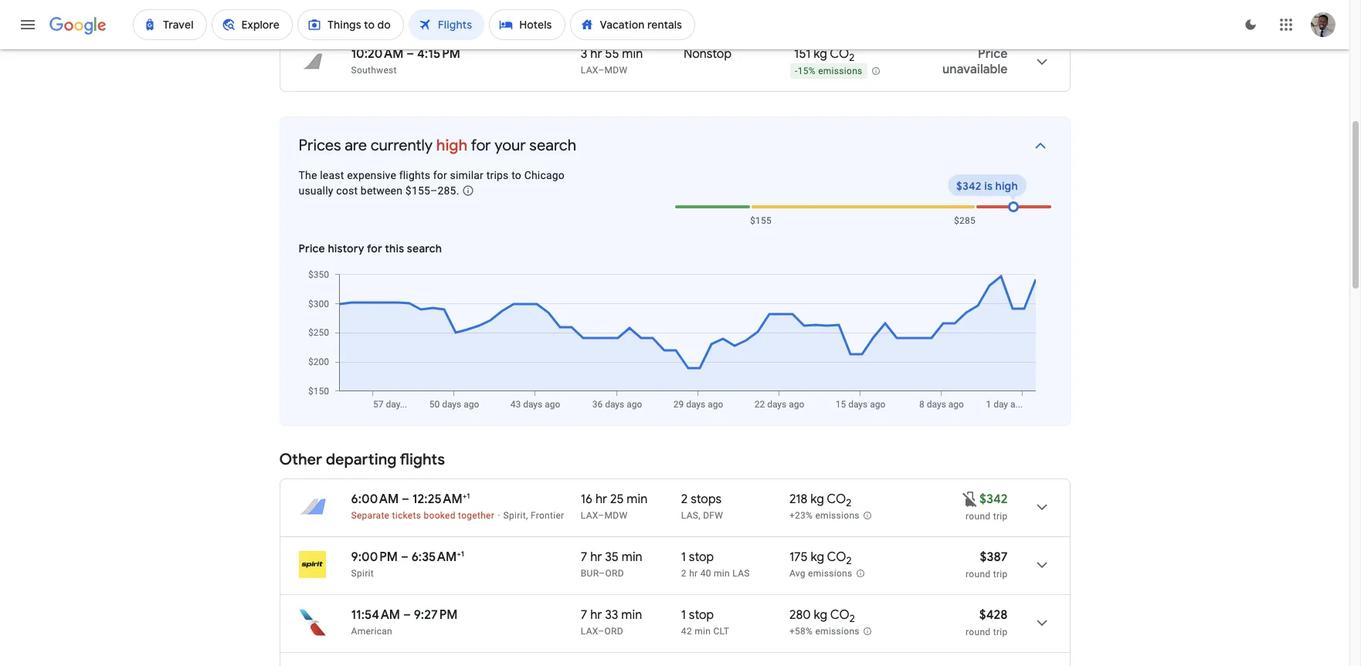 Task type: locate. For each thing, give the bounding box(es) containing it.
lax down 16
[[581, 511, 598, 522]]

leaves los angeles international airport at 11:54 am on friday, november 10 and arrives at o'hare international airport at 9:27 pm on friday, november 10. element
[[351, 608, 458, 624]]

7 inside 7 hr 33 min lax – ord
[[581, 608, 588, 624]]

for up $155–285
[[433, 169, 447, 182]]

total duration 16 hr 25 min. element
[[581, 492, 681, 510]]

is
[[985, 179, 993, 193]]

1 vertical spatial for
[[433, 169, 447, 182]]

hr left 40
[[689, 569, 698, 580]]

ord inside '7 hr 35 min bur – ord'
[[606, 569, 624, 580]]

2 round from the top
[[966, 570, 991, 580]]

flights
[[399, 169, 431, 182], [400, 451, 445, 470]]

las down 2 stops flight. element
[[681, 511, 699, 522]]

2 trip from the top
[[994, 570, 1008, 580]]

7
[[581, 550, 588, 566], [581, 608, 588, 624]]

min inside 7 hr 33 min lax – ord
[[622, 608, 642, 624]]

emissions down 151 kg co 2
[[818, 66, 863, 77]]

+ down 'together'
[[457, 549, 461, 560]]

round inside $387 round trip
[[966, 570, 991, 580]]

ord down 35
[[606, 569, 624, 580]]

1 horizontal spatial for
[[433, 169, 447, 182]]

mdw down 55
[[605, 65, 628, 76]]

hr right 3
[[591, 46, 602, 62]]

$342 for $342
[[980, 492, 1008, 508]]

min
[[622, 46, 643, 62], [627, 492, 648, 508], [622, 550, 643, 566], [714, 569, 730, 580], [622, 608, 642, 624], [695, 627, 711, 638]]

kg
[[814, 46, 828, 62], [811, 492, 824, 508], [811, 550, 825, 566], [814, 608, 828, 624]]

2 horizontal spatial for
[[471, 136, 491, 155]]

search right 'this'
[[407, 242, 442, 256]]

co for 175
[[827, 550, 847, 566]]

price for price history for this search
[[299, 242, 325, 256]]

flight details. leaves los angeles international airport at 6:00 am on friday, november 10 and arrives at chicago midway international airport at 12:25 am on saturday, november 11. image
[[1024, 489, 1061, 526]]

min right the 25
[[627, 492, 648, 508]]

280
[[790, 608, 811, 624]]

2 vertical spatial trip
[[994, 628, 1008, 638]]

2 inside the 175 kg co 2
[[847, 555, 852, 568]]

kg up +58% emissions
[[814, 608, 828, 624]]

lax inside 3 hr 55 min lax – mdw
[[581, 65, 598, 76]]

– inside '7 hr 35 min bur – ord'
[[599, 569, 606, 580]]

1
[[467, 492, 470, 502], [461, 549, 464, 560], [681, 550, 686, 566], [681, 608, 686, 624]]

+ inside "9:00 pm – 6:35 am + 1"
[[457, 549, 461, 560]]

price inside price unavailable
[[978, 46, 1008, 62]]

ord
[[605, 7, 624, 18], [606, 569, 624, 580], [605, 627, 624, 638]]

7 up bur on the left bottom
[[581, 550, 588, 566]]

together
[[458, 511, 495, 522]]

las
[[681, 511, 699, 522], [733, 569, 750, 580]]

2 inside 280 kg co 2
[[850, 613, 855, 626]]

428 US dollars text field
[[980, 608, 1008, 624]]

emissions for 175
[[808, 569, 853, 580]]

– inside 3 hr 55 min lax – mdw
[[598, 65, 605, 76]]

1 horizontal spatial price
[[978, 46, 1008, 62]]

7 for 7 hr 33 min
[[581, 608, 588, 624]]

2 inside 2 stops las , dfw
[[681, 492, 688, 508]]

55
[[605, 46, 619, 62]]

layover (1 of 1) is a 42 min layover at charlotte douglas international airport in charlotte. element
[[681, 626, 782, 638]]

0 vertical spatial las
[[681, 511, 699, 522]]

$342 up round trip
[[980, 492, 1008, 508]]

– up tickets at the bottom left
[[402, 492, 410, 508]]

– left 4:15 pm text box at the top left
[[407, 46, 414, 62]]

high right is
[[996, 179, 1018, 193]]

16 hr 25 min lax – mdw
[[581, 492, 648, 522]]

between
[[361, 185, 403, 197]]

1 vertical spatial high
[[996, 179, 1018, 193]]

mdw inside the 16 hr 25 min lax – mdw
[[605, 511, 628, 522]]

1 inside 1 stop 2 hr 40 min las
[[681, 550, 686, 566]]

co up avg emissions at the bottom right of the page
[[827, 550, 847, 566]]

avg emissions
[[790, 569, 853, 580]]

+23%
[[790, 511, 813, 522]]

flight details. leaves hollywood burbank airport at 9:00 pm on friday, november 10 and arrives at o'hare international airport at 6:35 am on saturday, november 11. image
[[1024, 547, 1061, 584]]

Departure time: 6:00 AM. text field
[[351, 492, 399, 508]]

7 hr 33 min lax – ord
[[581, 608, 642, 638]]

0 vertical spatial stop
[[689, 550, 714, 566]]

– down total duration 3 hr 55 min. element
[[598, 65, 605, 76]]

4 lax from the top
[[581, 627, 598, 638]]

min inside 1 stop 42 min clt
[[695, 627, 711, 638]]

stop for 7 hr 35 min
[[689, 550, 714, 566]]

hr right 16
[[596, 492, 608, 508]]

round down 428 us dollars text box
[[966, 628, 991, 638]]

0 vertical spatial price
[[978, 46, 1008, 62]]

stop up 40
[[689, 550, 714, 566]]

price left flight details. leaves los angeles international airport at 10:20 am on friday, november 10 and arrives at chicago midway international airport at 4:15 pm on friday, november 10. image at the right top of the page
[[978, 46, 1008, 62]]

tickets
[[392, 511, 421, 522]]

2 for 175
[[847, 555, 852, 568]]

stops
[[691, 492, 722, 508]]

1 horizontal spatial high
[[996, 179, 1018, 193]]

cost
[[336, 185, 358, 197]]

0 horizontal spatial +
[[457, 549, 461, 560]]

0 vertical spatial mdw
[[605, 65, 628, 76]]

1 stop flight. element for 7 hr 35 min
[[681, 550, 714, 568]]

trip for $428
[[994, 628, 1008, 638]]

1 7 from the top
[[581, 550, 588, 566]]

1 vertical spatial $342
[[980, 492, 1008, 508]]

1 vertical spatial ord
[[606, 569, 624, 580]]

for inside the least expensive flights for similar trips to chicago usually cost between $155–285 .
[[433, 169, 447, 182]]

+ inside 6:00 am – 12:25 am + 1
[[463, 492, 467, 502]]

co up -15% emissions
[[830, 46, 850, 62]]

ord inside 7 hr 33 min lax – ord
[[605, 627, 624, 638]]

kg for 280
[[814, 608, 828, 624]]

1 mdw from the top
[[605, 65, 628, 76]]

1 vertical spatial search
[[407, 242, 442, 256]]

high
[[436, 136, 468, 155], [996, 179, 1018, 193]]

stop
[[689, 550, 714, 566], [689, 608, 714, 624]]

kg for 151
[[814, 46, 828, 62]]

search
[[530, 136, 577, 155], [407, 242, 442, 256]]

3 trip from the top
[[994, 628, 1008, 638]]

trip inside $428 round trip
[[994, 628, 1008, 638]]

1 vertical spatial round
[[966, 570, 991, 580]]

united
[[351, 7, 379, 18]]

2 inside 151 kg co 2
[[850, 51, 855, 64]]

min right 40
[[714, 569, 730, 580]]

for left your
[[471, 136, 491, 155]]

flights up $155–285
[[399, 169, 431, 182]]

2 mdw from the top
[[605, 511, 628, 522]]

+58% emissions
[[790, 627, 860, 638]]

3 lax from the top
[[581, 511, 598, 522]]

2 vertical spatial ord
[[605, 627, 624, 638]]

lax up 3
[[581, 7, 598, 18]]

1 up 42
[[681, 608, 686, 624]]

– left 6:35 am
[[401, 550, 409, 566]]

round for $428
[[966, 628, 991, 638]]

1 vertical spatial trip
[[994, 570, 1008, 580]]

– inside 11:54 am – 9:27 pm american
[[403, 608, 411, 624]]

unavailable
[[943, 62, 1008, 77]]

hr left 33
[[591, 608, 602, 624]]

0 vertical spatial +
[[463, 492, 467, 502]]

separate tickets booked together
[[351, 511, 495, 522]]

lax down 3
[[581, 65, 598, 76]]

trip down $387
[[994, 570, 1008, 580]]

hr left 35
[[591, 550, 602, 566]]

1 vertical spatial stop
[[689, 608, 714, 624]]

– down total duration 16 hr 25 min. element at bottom
[[598, 511, 605, 522]]

+
[[463, 492, 467, 502], [457, 549, 461, 560]]

0 vertical spatial round
[[966, 512, 991, 522]]

+ up 'together'
[[463, 492, 467, 502]]

Departure time: 9:00 PM. text field
[[351, 550, 398, 566]]

this
[[385, 242, 404, 256]]

40
[[701, 569, 712, 580]]

7 left 33
[[581, 608, 588, 624]]

Departure time: 11:54 AM. text field
[[351, 608, 400, 624]]

emissions down the 175 kg co 2
[[808, 569, 853, 580]]

2 stops flight. element
[[681, 492, 722, 510]]

hr inside 7 hr 33 min lax – ord
[[591, 608, 602, 624]]

bur
[[581, 569, 599, 580]]

Arrival time: 6:35 AM on  Saturday, November 11. text field
[[412, 549, 464, 566]]

2 vertical spatial for
[[367, 242, 382, 256]]

co inside 151 kg co 2
[[830, 46, 850, 62]]

flights up 'leaves los angeles international airport at 6:00 am on friday, november 10 and arrives at chicago midway international airport at 12:25 am on saturday, november 11.' element
[[400, 451, 445, 470]]

2 7 from the top
[[581, 608, 588, 624]]

round down this price for this flight doesn't include overhead bin access. if you need a carry-on bag, use the bags filter to update prices. 'icon'
[[966, 512, 991, 522]]

1 stop from the top
[[689, 550, 714, 566]]

1 right 6:35 am
[[461, 549, 464, 560]]

co inside 218 kg co 2
[[827, 492, 846, 508]]

price
[[978, 46, 1008, 62], [299, 242, 325, 256]]

prices
[[299, 136, 341, 155]]

mdw for 55
[[605, 65, 628, 76]]

kg inside 218 kg co 2
[[811, 492, 824, 508]]

0 horizontal spatial price
[[299, 242, 325, 256]]

1 vertical spatial price
[[299, 242, 325, 256]]

search up the chicago
[[530, 136, 577, 155]]

min right 55
[[622, 46, 643, 62]]

your
[[495, 136, 526, 155]]

ord down 33
[[605, 627, 624, 638]]

– down 35
[[599, 569, 606, 580]]

hr inside the 16 hr 25 min lax – mdw
[[596, 492, 608, 508]]

price history graph image
[[297, 269, 1051, 410]]

0 vertical spatial flights
[[399, 169, 431, 182]]

change appearance image
[[1233, 6, 1270, 43]]

2
[[850, 51, 855, 64], [681, 492, 688, 508], [846, 497, 852, 510], [847, 555, 852, 568], [681, 569, 687, 580], [850, 613, 855, 626]]

0 vertical spatial $342
[[957, 179, 982, 193]]

hr for 7 hr 33 min
[[591, 608, 602, 624]]

dfw
[[703, 511, 724, 522]]

2 vertical spatial round
[[966, 628, 991, 638]]

emissions down 218 kg co 2
[[816, 511, 860, 522]]

2 up -15% emissions
[[850, 51, 855, 64]]

1 horizontal spatial las
[[733, 569, 750, 580]]

hr
[[591, 46, 602, 62], [596, 492, 608, 508], [591, 550, 602, 566], [689, 569, 698, 580], [591, 608, 602, 624]]

mdw down the 25
[[605, 511, 628, 522]]

– inside the 16 hr 25 min lax – mdw
[[598, 511, 605, 522]]

1 vertical spatial 7
[[581, 608, 588, 624]]

$428
[[980, 608, 1008, 624]]

kg inside the 175 kg co 2
[[811, 550, 825, 566]]

co for 151
[[830, 46, 850, 62]]

– inside 7 hr 33 min lax – ord
[[598, 627, 605, 638]]

6:35 am
[[412, 550, 457, 566]]

2 stop from the top
[[689, 608, 714, 624]]

2 inside 218 kg co 2
[[846, 497, 852, 510]]

round down $387
[[966, 570, 991, 580]]

42
[[681, 627, 692, 638]]

min inside '7 hr 35 min bur – ord'
[[622, 550, 643, 566]]

round for $387
[[966, 570, 991, 580]]

trip for $387
[[994, 570, 1008, 580]]

round inside $428 round trip
[[966, 628, 991, 638]]

2 up +58% emissions
[[850, 613, 855, 626]]

co inside the 175 kg co 2
[[827, 550, 847, 566]]

min inside 3 hr 55 min lax – mdw
[[622, 46, 643, 62]]

price for price unavailable
[[978, 46, 1008, 62]]

6:00 am
[[351, 492, 399, 508]]

33
[[605, 608, 619, 624]]

1 vertical spatial mdw
[[605, 511, 628, 522]]

7 hr 35 min bur – ord
[[581, 550, 643, 580]]

price history for this search
[[299, 242, 442, 256]]

1 trip from the top
[[994, 512, 1008, 522]]

flights inside the least expensive flights for similar trips to chicago usually cost between $155–285 .
[[399, 169, 431, 182]]

– down 'total duration 7 hr 33 min.' element
[[598, 627, 605, 638]]

1 stop flight. element for 7 hr 33 min
[[681, 608, 714, 626]]

1 vertical spatial las
[[733, 569, 750, 580]]

2 up "+23% emissions"
[[846, 497, 852, 510]]

spirit,
[[504, 511, 528, 522]]

nonstop flight. element
[[684, 46, 732, 64]]

round
[[966, 512, 991, 522], [966, 570, 991, 580], [966, 628, 991, 638]]

las right 40
[[733, 569, 750, 580]]

hr inside '7 hr 35 min bur – ord'
[[591, 550, 602, 566]]

lax inside 7 hr 33 min lax – ord
[[581, 627, 598, 638]]

15%
[[798, 66, 816, 77]]

emissions
[[818, 66, 863, 77], [816, 511, 860, 522], [808, 569, 853, 580], [816, 627, 860, 638]]

similar
[[450, 169, 484, 182]]

2 left 40
[[681, 569, 687, 580]]

hr inside 3 hr 55 min lax – mdw
[[591, 46, 602, 62]]

3 hr 55 min lax – mdw
[[581, 46, 643, 76]]

kg inside 280 kg co 2
[[814, 608, 828, 624]]

342 US dollars text field
[[980, 492, 1008, 508]]

0 vertical spatial trip
[[994, 512, 1008, 522]]

$342
[[957, 179, 982, 193], [980, 492, 1008, 508]]

leaves hollywood burbank airport at 9:00 pm on friday, november 10 and arrives at o'hare international airport at 6:35 am on saturday, november 11. element
[[351, 549, 464, 566]]

min right 33
[[622, 608, 642, 624]]

total duration 3 hr 55 min. element
[[581, 46, 684, 64]]

kg up "+23% emissions"
[[811, 492, 824, 508]]

for for high
[[471, 136, 491, 155]]

1 inside 6:00 am – 12:25 am + 1
[[467, 492, 470, 502]]

stop inside 1 stop 42 min clt
[[689, 608, 714, 624]]

1 up layover (1 of 1) is a 2 hr 40 min layover at harry reid international airport in las vegas. element in the right of the page
[[681, 550, 686, 566]]

kg right '151'
[[814, 46, 828, 62]]

co
[[830, 46, 850, 62], [827, 492, 846, 508], [827, 550, 847, 566], [831, 608, 850, 624]]

+ for 6:35 am
[[457, 549, 461, 560]]

2 lax from the top
[[581, 65, 598, 76]]

$387 round trip
[[966, 550, 1008, 580]]

,
[[699, 511, 701, 522]]

high up similar
[[436, 136, 468, 155]]

– inside 6:00 am – 12:25 am + 1
[[402, 492, 410, 508]]

1 1 stop flight. element from the top
[[681, 550, 714, 568]]

the
[[299, 169, 317, 182]]

price left history on the left top
[[299, 242, 325, 256]]

american
[[351, 627, 393, 638]]

0 vertical spatial 1 stop flight. element
[[681, 550, 714, 568]]

co up +58% emissions
[[831, 608, 850, 624]]

co inside 280 kg co 2
[[831, 608, 850, 624]]

218 kg co 2
[[790, 492, 852, 510]]

emissions down 280 kg co 2
[[816, 627, 860, 638]]

kg up avg emissions at the bottom right of the page
[[811, 550, 825, 566]]

ord up 55
[[605, 7, 624, 18]]

1 up 'together'
[[467, 492, 470, 502]]

1 stop flight. element up 40
[[681, 550, 714, 568]]

1 vertical spatial 1 stop flight. element
[[681, 608, 714, 626]]

mdw
[[605, 65, 628, 76], [605, 511, 628, 522]]

– inside 10:20 am – 4:15 pm southwest
[[407, 46, 414, 62]]

usually
[[299, 185, 334, 197]]

0 vertical spatial for
[[471, 136, 491, 155]]

– left 9:27 pm
[[403, 608, 411, 624]]

2 left the stops
[[681, 492, 688, 508]]

stop up 42
[[689, 608, 714, 624]]

2 up avg emissions at the bottom right of the page
[[847, 555, 852, 568]]

1 stop flight. element
[[681, 550, 714, 568], [681, 608, 714, 626]]

7 inside '7 hr 35 min bur – ord'
[[581, 550, 588, 566]]

12:25 am
[[413, 492, 463, 508]]

1 horizontal spatial search
[[530, 136, 577, 155]]

$342 left is
[[957, 179, 982, 193]]

co up "+23% emissions"
[[827, 492, 846, 508]]

trip down 342 us dollars text box
[[994, 512, 1008, 522]]

co for 280
[[831, 608, 850, 624]]

0 horizontal spatial high
[[436, 136, 468, 155]]

min right 42
[[695, 627, 711, 638]]

Arrival time: 4:15 PM. text field
[[417, 46, 461, 62]]

currently
[[371, 136, 433, 155]]

1 vertical spatial +
[[457, 549, 461, 560]]

lax down 'total duration 7 hr 33 min.' element
[[581, 627, 598, 638]]

trip down 428 us dollars text box
[[994, 628, 1008, 638]]

0 horizontal spatial las
[[681, 511, 699, 522]]

ord for 33
[[605, 627, 624, 638]]

0 vertical spatial 7
[[581, 550, 588, 566]]

2 inside 1 stop 2 hr 40 min las
[[681, 569, 687, 580]]

southwest
[[351, 65, 397, 76]]

2 for 280
[[850, 613, 855, 626]]

min inside the 16 hr 25 min lax – mdw
[[627, 492, 648, 508]]

emissions for 218
[[816, 511, 860, 522]]

kg inside 151 kg co 2
[[814, 46, 828, 62]]

lax inside the 16 hr 25 min lax – mdw
[[581, 511, 598, 522]]

1 horizontal spatial +
[[463, 492, 467, 502]]

3 round from the top
[[966, 628, 991, 638]]

lax for 3
[[581, 65, 598, 76]]

0 vertical spatial high
[[436, 136, 468, 155]]

$342 for $342 is high
[[957, 179, 982, 193]]

to
[[512, 169, 522, 182]]

min for 16 hr 25 min
[[627, 492, 648, 508]]

1 stop flight. element up 42
[[681, 608, 714, 626]]

for left 'this'
[[367, 242, 382, 256]]

stop inside 1 stop 2 hr 40 min las
[[689, 550, 714, 566]]

prices are currently high for your search
[[299, 136, 577, 155]]

min right 35
[[622, 550, 643, 566]]

trip inside $387 round trip
[[994, 570, 1008, 580]]

2 1 stop flight. element from the top
[[681, 608, 714, 626]]

trip
[[994, 512, 1008, 522], [994, 570, 1008, 580], [994, 628, 1008, 638]]

mdw inside 3 hr 55 min lax – mdw
[[605, 65, 628, 76]]

clt
[[714, 627, 730, 638]]



Task type: vqa. For each thing, say whether or not it's contained in the screenshot.
the round associated with $387
yes



Task type: describe. For each thing, give the bounding box(es) containing it.
175 kg co 2
[[790, 550, 852, 568]]

leaves los angeles international airport at 10:20 am on friday, november 10 and arrives at chicago midway international airport at 4:15 pm on friday, november 10. element
[[351, 46, 461, 62]]

+58%
[[790, 627, 813, 638]]

$387
[[980, 550, 1008, 566]]

the least expensive flights for similar trips to chicago usually cost between $155–285 .
[[299, 169, 565, 197]]

departing
[[326, 451, 397, 470]]

avg
[[790, 569, 806, 580]]

$342 is high
[[957, 179, 1018, 193]]

emissions for 280
[[816, 627, 860, 638]]

10:20 am – 4:15 pm southwest
[[351, 46, 461, 76]]

3
[[581, 46, 588, 62]]

min for 7 hr 33 min
[[622, 608, 642, 624]]

lax for 7
[[581, 627, 598, 638]]

175
[[790, 550, 808, 566]]

min for 1 stop
[[695, 627, 711, 638]]

main menu image
[[19, 15, 37, 34]]

151 kg co 2
[[795, 46, 855, 64]]

4:15 pm
[[417, 46, 461, 62]]

7 for 7 hr 35 min
[[581, 550, 588, 566]]

11:54 am
[[351, 608, 400, 624]]

booked
[[424, 511, 456, 522]]

price unavailable
[[943, 46, 1008, 77]]

hr for 3 hr 55 min
[[591, 46, 602, 62]]

layover (1 of 2) is a 6 hr 47 min layover at harry reid international airport in las vegas. layover (2 of 2) is a 2 hr 55 min layover at dallas/fort worth international airport in dallas. element
[[681, 510, 782, 522]]

$428 round trip
[[966, 608, 1008, 638]]

9:00 pm
[[351, 550, 398, 566]]

min inside 1 stop 2 hr 40 min las
[[714, 569, 730, 580]]

387 US dollars text field
[[980, 550, 1008, 566]]

flight details. leaves los angeles international airport at 11:54 am on friday, november 10 and arrives at o'hare international airport at 9:27 pm on friday, november 10. image
[[1024, 605, 1061, 642]]

mdw for 25
[[605, 511, 628, 522]]

las inside 2 stops las , dfw
[[681, 511, 699, 522]]

1 round from the top
[[966, 512, 991, 522]]

1 stop 2 hr 40 min las
[[681, 550, 750, 580]]

lax for 16
[[581, 511, 598, 522]]

0 horizontal spatial for
[[367, 242, 382, 256]]

lax – ord
[[581, 7, 624, 18]]

11:54 am – 9:27 pm american
[[351, 608, 458, 638]]

$155
[[750, 216, 772, 226]]

25
[[610, 492, 624, 508]]

– up 3 hr 55 min lax – mdw on the top left of page
[[598, 7, 605, 18]]

0 vertical spatial search
[[530, 136, 577, 155]]

min for 3 hr 55 min
[[622, 46, 643, 62]]

9:00 pm – 6:35 am + 1
[[351, 549, 464, 566]]

10:20 am
[[351, 46, 404, 62]]

leaves los angeles international airport at 6:00 am on friday, november 10 and arrives at chicago midway international airport at 12:25 am on saturday, november 11. element
[[351, 492, 470, 508]]

0 horizontal spatial search
[[407, 242, 442, 256]]

9:27 pm
[[414, 608, 458, 624]]

spirit, frontier
[[504, 511, 565, 522]]

$155–285
[[406, 185, 456, 197]]

expensive
[[347, 169, 396, 182]]

flight details. leaves los angeles international airport at 10:20 am on friday, november 10 and arrives at chicago midway international airport at 4:15 pm on friday, november 10. image
[[1024, 43, 1061, 80]]

min for 7 hr 35 min
[[622, 550, 643, 566]]

round trip
[[966, 512, 1008, 522]]

trips
[[487, 169, 509, 182]]

1 inside "9:00 pm – 6:35 am + 1"
[[461, 549, 464, 560]]

– inside "9:00 pm – 6:35 am + 1"
[[401, 550, 409, 566]]

least
[[320, 169, 344, 182]]

other departing flights
[[279, 451, 445, 470]]

16
[[581, 492, 593, 508]]

hr for 16 hr 25 min
[[596, 492, 608, 508]]

layover (1 of 1) is a 2 hr 40 min layover at harry reid international airport in las vegas. element
[[681, 568, 782, 580]]

total duration 7 hr 35 min. element
[[581, 550, 681, 568]]

separate tickets booked together. this trip includes tickets from multiple airlines. missed connections may be protected by kiwi.com.. element
[[351, 511, 495, 522]]

spirit
[[351, 569, 374, 580]]

learn more about price insights image
[[462, 185, 475, 197]]

hr for 7 hr 35 min
[[591, 550, 602, 566]]

2 for 218
[[846, 497, 852, 510]]

280 kg co 2
[[790, 608, 855, 626]]

$285
[[954, 216, 976, 226]]

las inside 1 stop 2 hr 40 min las
[[733, 569, 750, 580]]

1 lax from the top
[[581, 7, 598, 18]]

1 stop 42 min clt
[[681, 608, 730, 638]]

history
[[328, 242, 365, 256]]

2 for 151
[[850, 51, 855, 64]]

+ for 12:25 am
[[463, 492, 467, 502]]

.
[[456, 185, 459, 197]]

are
[[345, 136, 367, 155]]

frontier
[[531, 511, 565, 522]]

stop for 7 hr 33 min
[[689, 608, 714, 624]]

total duration 7 hr 33 min. element
[[581, 608, 681, 626]]

0 vertical spatial ord
[[605, 7, 624, 18]]

Arrival time: 9:27 PM. text field
[[414, 608, 458, 624]]

other
[[279, 451, 322, 470]]

chicago
[[524, 169, 565, 182]]

2 stops las , dfw
[[681, 492, 724, 522]]

1 inside 1 stop 42 min clt
[[681, 608, 686, 624]]

35
[[605, 550, 619, 566]]

separate
[[351, 511, 390, 522]]

+23% emissions
[[790, 511, 860, 522]]

Arrival time: 12:25 AM on  Saturday, November 11. text field
[[413, 492, 470, 508]]

kg for 175
[[811, 550, 825, 566]]

6:00 am – 12:25 am + 1
[[351, 492, 470, 508]]

ord for 35
[[606, 569, 624, 580]]

-15% emissions
[[795, 66, 863, 77]]

kg for 218
[[811, 492, 824, 508]]

218
[[790, 492, 808, 508]]

price history graph application
[[297, 269, 1051, 410]]

-
[[795, 66, 798, 77]]

Departure time: 10:20 AM. text field
[[351, 46, 404, 62]]

151
[[795, 46, 811, 62]]

1 vertical spatial flights
[[400, 451, 445, 470]]

co for 218
[[827, 492, 846, 508]]

this price for this flight doesn't include overhead bin access. if you need a carry-on bag, use the bags filter to update prices. image
[[961, 490, 980, 509]]

hr inside 1 stop 2 hr 40 min las
[[689, 569, 698, 580]]

nonstop
[[684, 46, 732, 62]]

for for flights
[[433, 169, 447, 182]]



